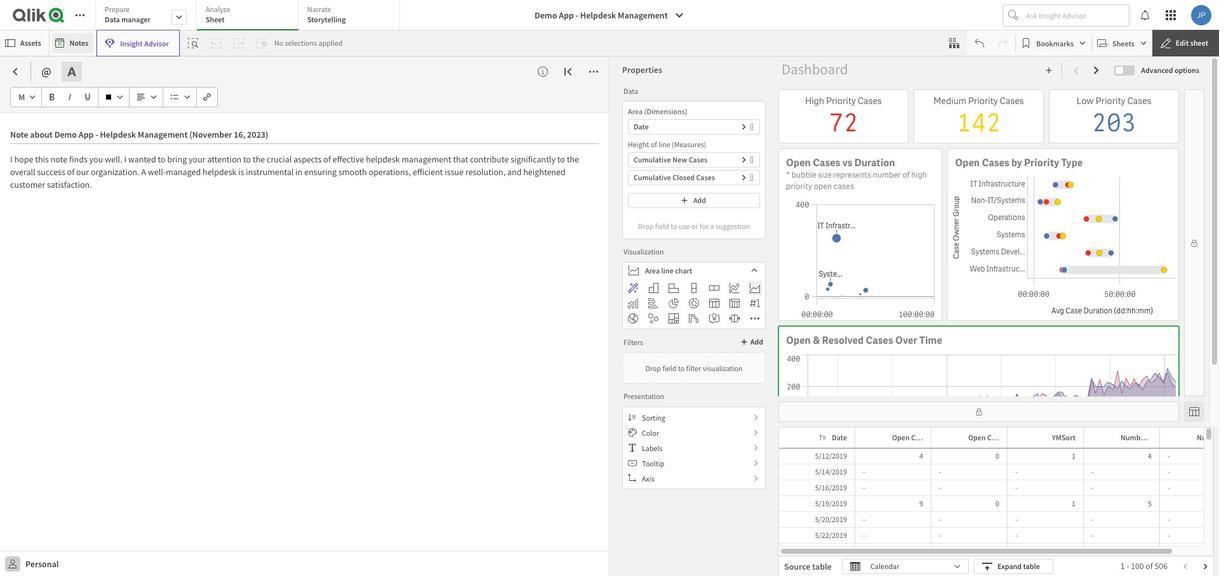 Task type: locate. For each thing, give the bounding box(es) containing it.
add button down "cumulative closed cases" button
[[628, 193, 760, 208]]

open for open cases vs duration * bubble size represents number of high priority open cases
[[786, 156, 811, 170]]

0 vertical spatial area
[[628, 107, 643, 116]]

vertical combo chart image
[[628, 298, 638, 309]]

add down "cumulative closed cases" button
[[693, 196, 706, 205]]

-
[[576, 10, 578, 21], [1168, 451, 1170, 461], [863, 467, 865, 477], [939, 467, 941, 477], [1015, 467, 1018, 477], [1091, 467, 1094, 477], [1168, 467, 1170, 477], [863, 483, 865, 493], [939, 483, 941, 493], [1015, 483, 1018, 493], [1091, 483, 1094, 493], [1168, 483, 1170, 493], [863, 515, 865, 524], [939, 515, 941, 524], [1015, 515, 1018, 524], [1091, 515, 1094, 524], [1168, 515, 1170, 524], [863, 531, 865, 540], [939, 531, 941, 540], [1015, 531, 1018, 540], [1091, 531, 1094, 540], [1168, 531, 1170, 540], [1126, 561, 1129, 572]]

vs
[[842, 156, 852, 170]]

1 cumulative from the top
[[634, 155, 671, 164]]

area for area (dimensions)
[[628, 107, 643, 116]]

collapse image
[[563, 67, 573, 77]]

new
[[673, 155, 687, 164], [1157, 433, 1171, 443]]

1 horizontal spatial date
[[832, 433, 847, 443]]

2 0 from the top
[[996, 499, 999, 509]]

management
[[618, 10, 668, 21]]

5/22/2019
[[815, 531, 847, 540]]

line
[[658, 140, 670, 149], [661, 266, 674, 275]]

tab list
[[95, 0, 404, 32]]

helpdesk down attention
[[203, 166, 236, 178]]

open cases by priority type
[[955, 156, 1083, 170]]

1 horizontal spatial the
[[567, 154, 579, 165]]

1 horizontal spatial click to unlock sheet layout image
[[1190, 239, 1198, 247]]

date button up (measures)
[[628, 119, 760, 135]]

0 vertical spatial helpdesk
[[366, 154, 400, 165]]

0 vertical spatial add button
[[628, 193, 760, 208]]

(measures)
[[672, 140, 706, 149]]

filters
[[623, 337, 643, 347]]

2 i from the left
[[124, 154, 126, 165]]

open for open cases
[[892, 433, 910, 443]]

new inside button
[[673, 155, 687, 164]]

of left our
[[67, 166, 74, 178]]

of right 100
[[1146, 561, 1153, 572]]

closed
[[673, 173, 695, 182]]

treemap image
[[669, 314, 679, 324]]

ensuring
[[304, 166, 337, 178]]

click to unlock sheet layout image
[[1190, 239, 1198, 247], [975, 408, 983, 416]]

dashboard button
[[778, 59, 851, 79]]

1 vertical spatial new
[[1157, 433, 1171, 443]]

table right expand
[[1023, 562, 1040, 571]]

table
[[812, 561, 832, 573], [1023, 562, 1040, 571]]

narrate storytelling
[[307, 4, 346, 24]]

to left filter at right bottom
[[678, 363, 685, 373]]

cases inside medium priority cases 142
[[1000, 95, 1024, 106]]

date button up 5/12/2019 at bottom
[[815, 430, 852, 446]]

cumulative for cumulative closed cases
[[634, 173, 671, 182]]

no
[[274, 38, 283, 48]]

506
[[1155, 561, 1168, 572]]

pie chart image
[[669, 298, 679, 309]]

insert link image
[[203, 93, 211, 101]]

0 horizontal spatial area
[[628, 107, 643, 116]]

0 horizontal spatial i
[[10, 154, 12, 165]]

area left (dimensions)
[[628, 107, 643, 116]]

0 vertical spatial date
[[634, 122, 649, 131]]

cases inside open cases vs duration * bubble size represents number of high priority open cases
[[813, 156, 840, 170]]

cumulative down height
[[634, 155, 671, 164]]

area
[[628, 107, 643, 116], [645, 266, 660, 275]]

date button
[[628, 119, 760, 135], [815, 430, 852, 446]]

advisor
[[144, 38, 169, 48]]

cumulative
[[634, 155, 671, 164], [634, 173, 671, 182]]

assets
[[20, 38, 41, 48]]

open change requests button
[[952, 430, 1043, 446]]

type
[[1061, 156, 1083, 170]]

high
[[805, 95, 824, 106]]

helpdesk
[[366, 154, 400, 165], [203, 166, 236, 178]]

2 the from the left
[[567, 154, 579, 165]]

the
[[253, 154, 265, 165], [567, 154, 579, 165]]

4
[[919, 451, 923, 461], [1148, 451, 1152, 461]]

helpdesk up the operations,
[[366, 154, 400, 165]]

0 vertical spatial click to unlock sheet layout image
[[1190, 239, 1198, 247]]

pivot table image
[[730, 298, 740, 309]]

and
[[507, 166, 522, 178]]

to up the heightened
[[557, 154, 565, 165]]

numbe button
[[1180, 430, 1219, 446]]

0 vertical spatial add
[[693, 196, 706, 205]]

data down properties
[[623, 86, 638, 96]]

1 vertical spatial drop
[[645, 363, 661, 373]]

vertical grouped bar chart image
[[648, 283, 658, 293]]

the right significantly
[[567, 154, 579, 165]]

priority inside high priority cases 72
[[826, 95, 856, 106]]

data
[[105, 15, 120, 24], [623, 86, 638, 96]]

area inside button
[[645, 266, 660, 275]]

0 vertical spatial new
[[673, 155, 687, 164]]

to
[[158, 154, 166, 165], [243, 154, 251, 165], [557, 154, 565, 165], [671, 221, 677, 231], [678, 363, 685, 373]]

1 vertical spatial date
[[832, 433, 847, 443]]

date up height
[[634, 122, 649, 131]]

open inside open cases vs duration * bubble size represents number of high priority open cases
[[786, 156, 811, 170]]

priority right by
[[1024, 156, 1059, 170]]

low priority cases 203
[[1076, 95, 1151, 139]]

1 vertical spatial click to unlock sheet layout image
[[975, 408, 983, 416]]

0 horizontal spatial date button
[[628, 119, 760, 135]]

demo app - helpdesk management button
[[527, 5, 692, 25]]

horizontal stacked bar chart image
[[709, 283, 719, 293]]

visualization
[[703, 363, 743, 373]]

i left hope
[[10, 154, 12, 165]]

use
[[679, 221, 690, 231]]

tooltip
[[642, 459, 664, 468]]

1 vertical spatial 0
[[996, 499, 999, 509]]

0 horizontal spatial add
[[693, 196, 706, 205]]

no selections applied
[[274, 38, 343, 48]]

visualization
[[623, 247, 664, 257]]

advanced options
[[1141, 65, 1199, 75]]

5
[[1148, 499, 1152, 509]]

size
[[818, 170, 832, 180]]

1 vertical spatial 1
[[1072, 499, 1076, 509]]

1 horizontal spatial area
[[645, 266, 660, 275]]

1 vertical spatial area
[[645, 266, 660, 275]]

1 vertical spatial data
[[623, 86, 638, 96]]

1 vertical spatial date button
[[815, 430, 852, 446]]

line up cumulative new cases
[[658, 140, 670, 149]]

4 down number of new cases "button"
[[1148, 451, 1152, 461]]

1 vertical spatial line
[[661, 266, 674, 275]]

box plot image
[[730, 314, 740, 324]]

- inside button
[[576, 10, 578, 21]]

area for area line chart
[[645, 266, 660, 275]]

open
[[814, 181, 832, 192]]

effective
[[333, 154, 364, 165]]

0 vertical spatial drop
[[638, 221, 654, 231]]

0
[[996, 451, 999, 461], [996, 499, 999, 509]]

open & resolved cases over time
[[786, 334, 942, 347]]

sorting button
[[623, 410, 765, 425]]

0 vertical spatial cumulative
[[634, 155, 671, 164]]

0 vertical spatial data
[[105, 15, 120, 24]]

hide source table viewer image
[[1189, 407, 1199, 417]]

0 vertical spatial field
[[655, 221, 669, 231]]

0 horizontal spatial table
[[812, 561, 832, 573]]

1 4 from the left
[[919, 451, 923, 461]]

0 horizontal spatial 4
[[919, 451, 923, 461]]

add down the more 'image'
[[750, 337, 763, 347]]

high priority cases 72
[[805, 95, 882, 139]]

drop for drop field to use or for a suggestion
[[638, 221, 654, 231]]

data down prepare
[[105, 15, 120, 24]]

1 horizontal spatial date button
[[815, 430, 852, 446]]

instrumental
[[246, 166, 294, 178]]

bookmarks button
[[1019, 33, 1089, 53]]

0 vertical spatial 0
[[996, 451, 999, 461]]

toggle formatting image
[[67, 67, 77, 77]]

4 down open cases
[[919, 451, 923, 461]]

of right number
[[1149, 433, 1155, 443]]

1
[[1072, 451, 1076, 461], [1072, 499, 1076, 509], [1120, 561, 1125, 572]]

priority right low
[[1096, 95, 1125, 106]]

priority inside medium priority cases 142
[[968, 95, 998, 106]]

number of new cases button
[[1104, 430, 1192, 446]]

next sheet: performance image
[[1092, 65, 1102, 76]]

application
[[0, 0, 1219, 576]]

priority right high
[[826, 95, 856, 106]]

priority inside the low priority cases 203
[[1096, 95, 1125, 106]]

data inside prepare data manager
[[105, 15, 120, 24]]

1 for 5
[[1072, 499, 1076, 509]]

open change requests
[[968, 433, 1043, 443]]

1 vertical spatial cumulative
[[634, 173, 671, 182]]

dashboard
[[782, 60, 848, 78]]

i right well.
[[124, 154, 126, 165]]

options
[[1175, 65, 1199, 75]]

finds
[[69, 154, 87, 165]]

1 horizontal spatial 4
[[1148, 451, 1152, 461]]

sheets button
[[1095, 33, 1150, 53]]

the up instrumental
[[253, 154, 265, 165]]

line chart image
[[730, 283, 740, 293]]

demo app - helpdesk management
[[535, 10, 668, 21]]

priority
[[826, 95, 856, 106], [968, 95, 998, 106], [1096, 95, 1125, 106], [1024, 156, 1059, 170]]

add button down the more 'image'
[[738, 335, 766, 350]]

field left use
[[655, 221, 669, 231]]

line left chart
[[661, 266, 674, 275]]

area up vertical grouped bar chart image
[[645, 266, 660, 275]]

1 vertical spatial add
[[750, 337, 763, 347]]

resolved
[[822, 334, 864, 347]]

drop up presentation
[[645, 363, 661, 373]]

table image
[[709, 298, 719, 309]]

new down (measures)
[[673, 155, 687, 164]]

1 horizontal spatial helpdesk
[[366, 154, 400, 165]]

personal
[[25, 558, 59, 570]]

priority for 203
[[1096, 95, 1125, 106]]

0 horizontal spatial the
[[253, 154, 265, 165]]

cumulative down cumulative new cases
[[634, 173, 671, 182]]

table for expand table
[[1023, 562, 1040, 571]]

0 vertical spatial 1
[[1072, 451, 1076, 461]]

table inside button
[[1023, 562, 1040, 571]]

table right 'source'
[[812, 561, 832, 573]]

overall
[[10, 166, 35, 178]]

*
[[786, 170, 790, 180]]

well-
[[148, 166, 166, 178]]

0 horizontal spatial helpdesk
[[203, 166, 236, 178]]

nl insights image
[[709, 314, 719, 324]]

cases inside "button"
[[1173, 433, 1192, 443]]

0 for 4
[[996, 451, 999, 461]]

cases inside the low priority cases 203
[[1127, 95, 1151, 106]]

success
[[37, 166, 65, 178]]

change
[[987, 433, 1012, 443]]

1 0 from the top
[[996, 451, 999, 461]]

horizontal combo chart image
[[648, 298, 658, 309]]

of left the high
[[902, 170, 910, 180]]

Ask Insight Advisor text field
[[1023, 5, 1129, 25]]

map image
[[628, 314, 638, 324]]

1 horizontal spatial new
[[1157, 433, 1171, 443]]

1 vertical spatial field
[[662, 363, 677, 373]]

drop up the visualization
[[638, 221, 654, 231]]

efficient
[[413, 166, 443, 178]]

open cases vs duration * bubble size represents number of high priority open cases
[[786, 156, 927, 192]]

1 horizontal spatial table
[[1023, 562, 1040, 571]]

field left filter at right bottom
[[662, 363, 677, 373]]

1 horizontal spatial i
[[124, 154, 126, 165]]

sheet
[[206, 15, 225, 24]]

@
[[41, 64, 51, 79]]

1 the from the left
[[253, 154, 265, 165]]

helpdesk
[[580, 10, 616, 21]]

field for use
[[655, 221, 669, 231]]

back image
[[10, 67, 20, 77]]

date up 5/12/2019 at bottom
[[832, 433, 847, 443]]

priority right medium
[[968, 95, 998, 106]]

2 cumulative from the top
[[634, 173, 671, 182]]

cumulative new cases button
[[628, 152, 760, 168]]

new right number
[[1157, 433, 1171, 443]]

cumulative closed cases button
[[628, 170, 760, 185]]

0 vertical spatial line
[[658, 140, 670, 149]]

scatter plot image
[[648, 314, 658, 324]]

edit
[[1176, 38, 1189, 48]]

customer
[[10, 179, 45, 190]]

0 horizontal spatial data
[[105, 15, 120, 24]]

0 horizontal spatial new
[[673, 155, 687, 164]]

1 i from the left
[[10, 154, 12, 165]]

5/20/2019
[[815, 515, 847, 524]]

add
[[693, 196, 706, 205], [750, 337, 763, 347]]



Task type: vqa. For each thing, say whether or not it's contained in the screenshot.


Task type: describe. For each thing, give the bounding box(es) containing it.
selections
[[285, 38, 317, 48]]

date inside 'showing 101 rows and 6 columns. use arrow keys to navigate in table cells and tab to move to pagination controls. for the full range of keyboard navigation, see the documentation.' element
[[832, 433, 847, 443]]

area (dimensions)
[[628, 107, 687, 116]]

of right height
[[651, 140, 657, 149]]

high
[[911, 170, 927, 180]]

or
[[691, 221, 698, 231]]

0 for 9
[[996, 499, 999, 509]]

2 vertical spatial 1
[[1120, 561, 1125, 572]]

significantly
[[511, 154, 556, 165]]

go to the next page image
[[1202, 563, 1209, 571]]

toggle formatting element
[[61, 62, 87, 82]]

2 4 from the left
[[1148, 451, 1152, 461]]

axis
[[642, 474, 654, 483]]

tab list containing prepare
[[95, 0, 404, 32]]

field for filter
[[662, 363, 677, 373]]

number
[[1121, 433, 1147, 443]]

kpi image
[[750, 298, 760, 309]]

1 vertical spatial helpdesk
[[203, 166, 236, 178]]

source table
[[784, 561, 832, 573]]

heightened
[[523, 166, 566, 178]]

line inside button
[[661, 266, 674, 275]]

go to the previous page image
[[1182, 563, 1189, 571]]

wanted
[[128, 154, 156, 165]]

resolution,
[[465, 166, 505, 178]]

for
[[700, 221, 709, 231]]

donut chart image
[[689, 298, 699, 309]]

attention
[[207, 154, 241, 165]]

sheet
[[1190, 38, 1208, 48]]

underline image
[[84, 93, 91, 101]]

showing 101 rows and 6 columns. use arrow keys to navigate in table cells and tab to move to pagination controls. for the full range of keyboard navigation, see the documentation. element
[[779, 428, 1219, 576]]

drop for drop field to filter visualization
[[645, 363, 661, 373]]

more image
[[750, 314, 760, 324]]

cases inside high priority cases 72
[[858, 95, 882, 106]]

insight advisor button
[[97, 30, 180, 57]]

autochart image
[[628, 283, 638, 293]]

bubble
[[792, 170, 816, 180]]

requests
[[1013, 433, 1043, 443]]

labels
[[642, 443, 663, 453]]

narrate
[[307, 4, 331, 14]]

our
[[76, 166, 89, 178]]

Note title text field
[[10, 123, 599, 144]]

1 vertical spatial add button
[[738, 335, 766, 350]]

prepare
[[105, 4, 130, 14]]

5/12/2019
[[815, 451, 847, 461]]

selections tool image
[[949, 38, 960, 48]]

to up well-
[[158, 154, 166, 165]]

table for source table
[[812, 561, 832, 573]]

height of line (measures)
[[628, 140, 706, 149]]

to left use
[[671, 221, 677, 231]]

organization.
[[91, 166, 139, 178]]

properties
[[622, 64, 662, 76]]

edit sheet button
[[1152, 30, 1219, 57]]

1 horizontal spatial data
[[623, 86, 638, 96]]

1 horizontal spatial add
[[750, 337, 763, 347]]

m button
[[13, 87, 39, 107]]

numbe
[[1197, 433, 1219, 443]]

bring
[[167, 154, 187, 165]]

cumulative for cumulative new cases
[[634, 155, 671, 164]]

managed
[[166, 166, 201, 178]]

date button inside 'showing 101 rows and 6 columns. use arrow keys to navigate in table cells and tab to move to pagination controls. for the full range of keyboard navigation, see the documentation.' element
[[815, 430, 852, 446]]

0 vertical spatial date button
[[628, 119, 760, 135]]

drop field to use or for a suggestion
[[638, 221, 750, 231]]

app
[[559, 10, 574, 21]]

72
[[829, 106, 858, 139]]

expand table button
[[974, 559, 1053, 575]]

new inside "button"
[[1157, 433, 1171, 443]]

open for open cases by priority type
[[955, 156, 980, 170]]

time
[[919, 334, 942, 347]]

medium
[[934, 95, 966, 106]]

5/14/2019
[[815, 467, 847, 477]]

issue
[[445, 166, 464, 178]]

vertical stacked bar chart image
[[689, 283, 699, 293]]

manager
[[121, 15, 150, 24]]

labels button
[[623, 441, 765, 456]]

is
[[238, 166, 244, 178]]

smart search image
[[188, 38, 198, 48]]

color button
[[623, 425, 765, 441]]

100
[[1131, 561, 1144, 572]]

insight
[[120, 38, 143, 48]]

1 for 4
[[1072, 451, 1076, 461]]

expand table
[[997, 562, 1040, 571]]

sheets
[[1112, 38, 1134, 48]]

&
[[813, 334, 820, 347]]

assets button
[[3, 33, 46, 53]]

open for open change requests
[[968, 433, 986, 443]]

application containing 72
[[0, 0, 1219, 576]]

details image
[[538, 67, 548, 77]]

low
[[1076, 95, 1094, 106]]

i hope this note finds you well. i wanted to bring your attention to the crucial aspects of effective helpdesk management that contribute significantly to the overall success of our organization. a well-managed helpdesk is instrumental in ensuring smooth operations, efficient issue resolution, and heightened customer satisfaction.
[[10, 154, 581, 190]]

open for open & resolved cases over time
[[786, 334, 811, 347]]

insight advisor
[[120, 38, 169, 48]]

to up is
[[243, 154, 251, 165]]

open cases
[[892, 433, 930, 443]]

(dimensions)
[[644, 107, 687, 116]]

horizontal grouped bar chart image
[[669, 283, 679, 293]]

note
[[51, 154, 67, 165]]

satisfaction.
[[47, 179, 92, 190]]

@ button
[[36, 62, 56, 82]]

notes button
[[52, 33, 93, 53]]

priority for 142
[[968, 95, 998, 106]]

area line chart
[[645, 266, 692, 275]]

bold image
[[48, 93, 56, 101]]

waterfall chart image
[[689, 314, 699, 324]]

chart
[[675, 266, 692, 275]]

5/16/2019
[[815, 483, 847, 493]]

create new sheet image
[[1045, 67, 1053, 74]]

0 horizontal spatial click to unlock sheet layout image
[[975, 408, 983, 416]]

203
[[1092, 106, 1136, 139]]

calendar button
[[842, 559, 969, 575]]

presentation
[[623, 392, 664, 401]]

number
[[873, 170, 901, 180]]

italic image
[[66, 93, 74, 101]]

of up ensuring
[[323, 154, 331, 165]]

0 horizontal spatial date
[[634, 122, 649, 131]]

management
[[402, 154, 451, 165]]

cumulative new cases
[[634, 155, 707, 164]]

priority for 72
[[826, 95, 856, 106]]

source
[[784, 561, 810, 573]]

of inside "button"
[[1149, 433, 1155, 443]]

sorting
[[642, 413, 665, 423]]

filter
[[686, 363, 701, 373]]

of inside open cases vs duration * bubble size represents number of high priority open cases
[[902, 170, 910, 180]]

this
[[35, 154, 49, 165]]

ymsort
[[1052, 433, 1076, 443]]

area line chart image
[[750, 283, 760, 293]]

area line chart button
[[623, 263, 765, 278]]

demo
[[535, 10, 557, 21]]

color
[[642, 428, 659, 438]]

Note Body text field
[[10, 144, 599, 470]]

james peterson image
[[1191, 5, 1211, 25]]

1 - 100 of 506
[[1120, 561, 1168, 572]]

bookmarks
[[1036, 38, 1074, 48]]

edit sheet
[[1176, 38, 1208, 48]]

undo image
[[975, 38, 985, 48]]

notes
[[70, 38, 88, 48]]



